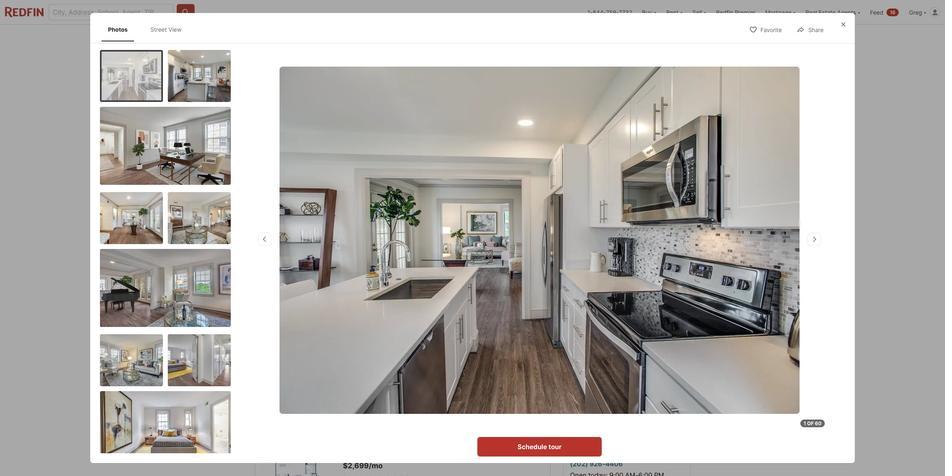 Task type: describe. For each thing, give the bounding box(es) containing it.
camden roosevelt (202) 926-4406
[[570, 449, 630, 468]]

4 tab from the left
[[400, 26, 431, 46]]

wednesday
[[568, 319, 598, 325]]

in person
[[573, 293, 596, 299]]

plans
[[280, 366, 305, 377]]

view for tab list containing photos
[[168, 26, 182, 33]]

60 photos
[[649, 241, 677, 247]]

guided
[[666, 293, 682, 299]]

favorite
[[761, 27, 782, 33]]

photos
[[108, 26, 128, 33]]

next image
[[681, 328, 694, 341]]

or
[[622, 393, 631, 401]]

send message
[[604, 414, 650, 422]]

share
[[808, 27, 824, 33]]

camden up person
[[583, 270, 617, 280]]

16th
[[334, 271, 347, 279]]

509-
[[406, 287, 429, 298]]

(202)
[[570, 460, 588, 468]]

studio (1) tab
[[354, 389, 451, 409]]

roosevelt for camden roosevelt (202) 926-4406
[[598, 449, 630, 457]]

thursday
[[612, 319, 638, 325]]

roosevelt for camden roosevelt 2101 16th st nw , washington , dc 20009
[[283, 271, 314, 279]]

fitness
[[374, 325, 391, 332]]

camden for camden roosevelt (202) 926-4406
[[570, 449, 597, 457]]

60 photos button
[[631, 236, 684, 252]]

floor plans
[[255, 366, 305, 377]]

tour camden roosevelt
[[563, 270, 658, 280]]

(1)
[[409, 396, 415, 403]]

list box containing in person
[[563, 287, 690, 306]]

person
[[579, 293, 596, 299]]

redfin premier
[[716, 9, 756, 16]]

tour
[[563, 270, 581, 280]]

(6)
[[505, 396, 512, 403]]

sq
[[406, 299, 414, 307]]

bed
[[492, 396, 503, 403]]

friday
[[659, 319, 675, 325]]

schedule tour button inside dialog
[[477, 437, 602, 457]]

in inside list box
[[573, 293, 578, 299]]

favorite button
[[742, 21, 789, 38]]

60 inside 'schedule tour' dialog
[[815, 421, 822, 427]]

studio
[[390, 396, 407, 403]]

1 vertical spatial in
[[348, 325, 352, 332]]

send message button
[[563, 408, 690, 428]]

1 for 1 bed (6)
[[488, 396, 491, 403]]

chat
[[628, 293, 638, 299]]

2101
[[318, 271, 332, 279]]

center
[[392, 325, 408, 332]]

1 for 1 baths
[[369, 287, 373, 298]]

floor
[[255, 366, 278, 377]]

camden roosevelt 2101 16th st nw , washington , dc 20009
[[255, 271, 442, 279]]

friday 3 nov
[[659, 319, 675, 347]]

773
[[429, 287, 446, 298]]

washington
[[371, 271, 407, 279]]

1-844-759-7732
[[588, 9, 632, 16]]

$2,699/mo button
[[255, 443, 551, 476]]

1 for 1 of 60
[[804, 421, 806, 427]]

feed
[[870, 9, 883, 16]]

(202) 926-4406 link
[[570, 460, 623, 468]]

self
[[656, 293, 665, 299]]

4406
[[605, 460, 623, 468]]

nov for 2
[[620, 341, 630, 347]]

1 tab from the left
[[255, 26, 308, 46]]

dc
[[411, 271, 420, 279]]

City, Address, School, Agent, ZIP search field
[[48, 4, 174, 20]]

tour for schedule tour "button" to the top
[[636, 369, 649, 377]]

share button
[[790, 21, 831, 38]]

2 , from the left
[[407, 271, 409, 279]]

3
[[663, 326, 671, 340]]

refrigerator
[[419, 325, 447, 332]]

street view button
[[261, 236, 318, 252]]

1 , from the left
[[368, 271, 369, 279]]

/mo
[[296, 287, 314, 298]]

759-
[[606, 9, 619, 16]]



Task type: vqa. For each thing, say whether or not it's contained in the screenshot.
'Places' tab
no



Task type: locate. For each thing, give the bounding box(es) containing it.
camden up $2,699+
[[255, 271, 281, 279]]

0-1 beds
[[334, 287, 349, 307]]

street inside tab
[[150, 26, 167, 33]]

street
[[150, 26, 167, 33], [280, 241, 296, 247]]

1
[[345, 287, 349, 298], [369, 287, 373, 298], [580, 326, 586, 340], [488, 396, 491, 403], [804, 421, 806, 427]]

tab list containing summary
[[255, 388, 551, 411]]

1 nov from the left
[[578, 341, 589, 347]]

self guided
[[656, 293, 682, 299]]

camden for camden roosevelt 2101 16th st nw , washington , dc 20009
[[255, 271, 281, 279]]

1 vertical spatial view
[[298, 241, 312, 247]]

wednesday 1 nov
[[568, 319, 598, 347]]

street view tab
[[144, 20, 188, 40]]

premier
[[735, 9, 756, 16]]

nov down 2
[[620, 341, 630, 347]]

schedule for schedule tour "button" inside the dialog
[[518, 443, 547, 451]]

60 left the photos
[[649, 241, 656, 247]]

2
[[621, 326, 629, 340]]

1 horizontal spatial view
[[298, 241, 312, 247]]

message
[[621, 414, 650, 422]]

image image
[[255, 48, 560, 259], [563, 48, 690, 152], [168, 50, 231, 102], [102, 51, 161, 100], [100, 107, 231, 185], [563, 155, 690, 259], [100, 192, 163, 244], [168, 192, 231, 244], [100, 249, 231, 327], [100, 334, 163, 386], [168, 334, 231, 386], [100, 391, 231, 469]]

3 nov from the left
[[662, 341, 672, 347]]

baths
[[369, 299, 386, 307]]

summary
[[292, 396, 318, 403]]

tab
[[255, 26, 308, 46], [308, 26, 353, 46], [353, 26, 400, 46], [400, 26, 431, 46], [431, 26, 475, 46], [475, 26, 514, 46]]

1 horizontal spatial 60
[[815, 421, 822, 427]]

roosevelt inside camden roosevelt (202) 926-4406
[[598, 449, 630, 457]]

nw
[[357, 271, 368, 279]]

1 vertical spatial schedule tour button
[[477, 437, 602, 457]]

roosevelt up /mo
[[283, 271, 314, 279]]

3 tab from the left
[[353, 26, 400, 46]]

1 horizontal spatial nov
[[620, 341, 630, 347]]

pet friendly
[[260, 325, 287, 332]]

tour
[[636, 369, 649, 377], [549, 443, 562, 451]]

list box
[[563, 287, 690, 306]]

fitness center
[[374, 325, 408, 332]]

view for street view button
[[298, 241, 312, 247]]

16
[[890, 9, 896, 15]]

1 vertical spatial 60
[[815, 421, 822, 427]]

0 horizontal spatial 60
[[649, 241, 656, 247]]

0-
[[334, 287, 345, 298]]

in left "unit"
[[348, 325, 352, 332]]

509-773 sq ft
[[406, 287, 446, 307]]

, left dc
[[407, 271, 409, 279]]

0 vertical spatial view
[[168, 26, 182, 33]]

1 horizontal spatial ,
[[407, 271, 409, 279]]

unit
[[353, 325, 363, 332]]

1 of 60
[[804, 421, 822, 427]]

nov inside thursday 2 nov
[[620, 341, 630, 347]]

view inside button
[[298, 241, 312, 247]]

of
[[807, 421, 814, 427]]

nov down 3
[[662, 341, 672, 347]]

e.1ca image
[[268, 456, 323, 476]]

, right st
[[368, 271, 369, 279]]

nov for 3
[[662, 341, 672, 347]]

1-
[[588, 9, 593, 16]]

0 horizontal spatial tour
[[549, 443, 562, 451]]

schedule tour inside dialog
[[518, 443, 562, 451]]

st
[[349, 271, 355, 279]]

1 horizontal spatial schedule
[[605, 369, 634, 377]]

0 horizontal spatial schedule
[[518, 443, 547, 451]]

schedule tour button
[[563, 363, 690, 382], [477, 437, 602, 457]]

tour inside dialog
[[549, 443, 562, 451]]

1 horizontal spatial tour
[[636, 369, 649, 377]]

camden
[[583, 270, 617, 280], [255, 271, 281, 279], [570, 449, 597, 457]]

0 vertical spatial 60
[[649, 241, 656, 247]]

schedule
[[605, 369, 634, 377], [518, 443, 547, 451]]

dishwasher
[[298, 325, 325, 332]]

1 inside wednesday 1 nov
[[580, 326, 586, 340]]

0 horizontal spatial street view
[[150, 26, 182, 33]]

0 vertical spatial schedule
[[605, 369, 634, 377]]

tab list inside 'schedule tour' dialog
[[100, 18, 196, 41]]

$2,699+
[[255, 287, 294, 298]]

0 vertical spatial tour
[[636, 369, 649, 377]]

1 horizontal spatial schedule tour
[[605, 369, 649, 377]]

0 horizontal spatial nov
[[578, 341, 589, 347]]

1 bed (6) tab
[[451, 389, 549, 409]]

2101 16th st nw image
[[280, 66, 800, 414]]

camden inside camden roosevelt (202) 926-4406
[[570, 449, 597, 457]]

7732
[[619, 9, 632, 16]]

thursday 2 nov
[[612, 319, 638, 347]]

view
[[168, 26, 182, 33], [298, 241, 312, 247]]

summary tab
[[256, 389, 354, 409]]

1 bed (6)
[[488, 396, 512, 403]]

$2,699+ /mo
[[255, 287, 314, 298]]

2 tab from the left
[[308, 26, 353, 46]]

844-
[[593, 9, 606, 16]]

schedule tour dialog
[[90, 13, 855, 472]]

redfin premier button
[[711, 0, 760, 24]]

redfin
[[716, 9, 733, 16]]

video
[[614, 293, 627, 299]]

20009
[[422, 271, 442, 279]]

926-
[[590, 460, 605, 468]]

street view inside tab
[[150, 26, 182, 33]]

0 vertical spatial street view
[[150, 26, 182, 33]]

beds
[[334, 299, 349, 307]]

6 tab from the left
[[475, 26, 514, 46]]

1 up baths
[[369, 287, 373, 298]]

video chat
[[614, 293, 638, 299]]

1 horizontal spatial street
[[280, 241, 296, 247]]

0 horizontal spatial view
[[168, 26, 182, 33]]

0 horizontal spatial street
[[150, 26, 167, 33]]

0 horizontal spatial in
[[348, 325, 352, 332]]

5 tab from the left
[[431, 26, 475, 46]]

60 inside button
[[649, 241, 656, 247]]

1 vertical spatial street
[[280, 241, 296, 247]]

1 horizontal spatial in
[[573, 293, 578, 299]]

photos
[[658, 241, 677, 247]]

submit search image
[[182, 8, 190, 16]]

schedule inside dialog
[[518, 443, 547, 451]]

map entry image
[[510, 269, 550, 310]]

street view for tab list containing photos
[[150, 26, 182, 33]]

0 vertical spatial schedule tour
[[605, 369, 649, 377]]

0 vertical spatial in
[[573, 293, 578, 299]]

1 vertical spatial schedule tour
[[518, 443, 562, 451]]

street view for street view button
[[280, 241, 312, 247]]

$2,699/mo
[[343, 461, 383, 470]]

send
[[604, 414, 620, 422]]

street inside button
[[280, 241, 296, 247]]

1-844-759-7732 link
[[588, 9, 632, 16]]

roosevelt up 4406
[[598, 449, 630, 457]]

studio (1)
[[390, 396, 415, 403]]

roosevelt
[[618, 270, 658, 280], [283, 271, 314, 279], [598, 449, 630, 457]]

tab list
[[100, 18, 196, 41], [255, 25, 521, 46], [255, 388, 551, 411]]

1 baths
[[369, 287, 386, 307]]

street view
[[150, 26, 182, 33], [280, 241, 312, 247]]

ft
[[416, 299, 422, 307]]

1 down wednesday
[[580, 326, 586, 340]]

2 nov from the left
[[620, 341, 630, 347]]

nov inside wednesday 1 nov
[[578, 341, 589, 347]]

schedule for schedule tour "button" to the top
[[605, 369, 634, 377]]

0 vertical spatial schedule tour button
[[563, 363, 690, 382]]

1 left bed
[[488, 396, 491, 403]]

1 inside 0-1 beds
[[345, 287, 349, 298]]

1 up beds
[[345, 287, 349, 298]]

1 inside tab
[[488, 396, 491, 403]]

0 vertical spatial street
[[150, 26, 167, 33]]

2 horizontal spatial nov
[[662, 341, 672, 347]]

w/d in unit
[[337, 325, 363, 332]]

tour for schedule tour "button" inside the dialog
[[549, 443, 562, 451]]

nov
[[578, 341, 589, 347], [620, 341, 630, 347], [662, 341, 672, 347]]

60 right 'of'
[[815, 421, 822, 427]]

tab list containing photos
[[100, 18, 196, 41]]

1 horizontal spatial street view
[[280, 241, 312, 247]]

friendly
[[269, 325, 287, 332]]

1 left 'of'
[[804, 421, 806, 427]]

1 inside 'schedule tour' dialog
[[804, 421, 806, 427]]

60
[[649, 241, 656, 247], [815, 421, 822, 427]]

1 inside 1 baths
[[369, 287, 373, 298]]

photos tab
[[102, 20, 134, 40]]

0 horizontal spatial schedule tour
[[518, 443, 562, 451]]

0 horizontal spatial ,
[[368, 271, 369, 279]]

nov down wednesday
[[578, 341, 589, 347]]

1 vertical spatial schedule
[[518, 443, 547, 451]]

in left person
[[573, 293, 578, 299]]

w/d
[[337, 325, 347, 332]]

pet
[[260, 325, 267, 332]]

camden up (202)
[[570, 449, 597, 457]]

1 vertical spatial street view
[[280, 241, 312, 247]]

view inside tab
[[168, 26, 182, 33]]

1 vertical spatial tour
[[549, 443, 562, 451]]

roosevelt up chat
[[618, 270, 658, 280]]

street view inside button
[[280, 241, 312, 247]]

nov inside friday 3 nov
[[662, 341, 672, 347]]

nov for 1
[[578, 341, 589, 347]]



